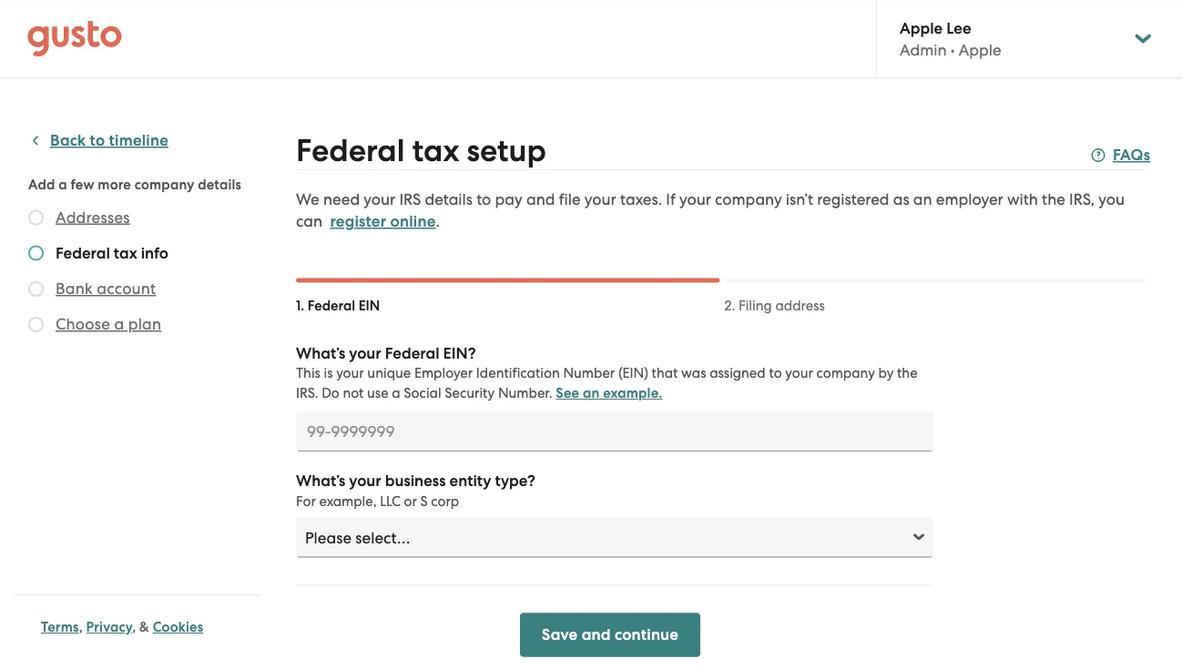 Task type: describe. For each thing, give the bounding box(es) containing it.
number
[[564, 365, 615, 381]]

a for add
[[59, 176, 67, 193]]

identification
[[476, 365, 560, 381]]

what's for what's your business entity type? for example, llc or s corp
[[296, 472, 346, 491]]

bank account button
[[56, 278, 156, 300]]

or
[[404, 493, 417, 509]]

isn't
[[786, 190, 814, 209]]

see an example. button
[[556, 383, 663, 405]]

with
[[1008, 190, 1039, 209]]

to inside the we need your irs details to pay and file your taxes. if your company isn't registered as an employer with the irs, you can
[[477, 190, 492, 209]]

what's for what's your federal ein?
[[296, 344, 346, 363]]

security
[[445, 385, 495, 401]]

we need your irs details to pay and file your taxes. if your company isn't registered as an employer with the irs, you can
[[296, 190, 1125, 231]]

irs,
[[1070, 190, 1095, 209]]

back to timeline button
[[28, 130, 169, 152]]

bank account
[[56, 280, 156, 298]]

add
[[28, 176, 55, 193]]

choose
[[56, 315, 110, 334]]

llc
[[380, 493, 401, 509]]

continue
[[615, 626, 679, 645]]

timeline
[[109, 131, 169, 150]]

add a few more company details
[[28, 176, 242, 193]]

choose a plan button
[[56, 313, 162, 335]]

privacy link
[[86, 620, 132, 636]]

company for federal tax setup
[[715, 190, 782, 209]]

back to timeline
[[50, 131, 169, 150]]

the inside the we need your irs details to pay and file your taxes. if your company isn't registered as an employer with the irs, you can
[[1043, 190, 1066, 209]]

your right assigned
[[786, 365, 814, 381]]

by
[[879, 365, 894, 381]]

0 horizontal spatial details
[[198, 176, 242, 193]]

info
[[141, 244, 169, 262]]

ein?
[[443, 344, 476, 363]]

faqs
[[1114, 146, 1151, 164]]

type?
[[495, 472, 536, 491]]

was
[[682, 365, 707, 381]]

1 , from the left
[[79, 620, 83, 636]]

an inside the we need your irs details to pay and file your taxes. if your company isn't registered as an employer with the irs, you can
[[914, 190, 933, 209]]

to inside "this is your unique employer identification number (ein) that was assigned to your company by the irs. do not use a social security number."
[[769, 365, 782, 381]]

your up unique
[[349, 344, 382, 363]]

example.
[[604, 385, 663, 402]]

your up the register online "link" at left
[[364, 190, 396, 209]]

few
[[71, 176, 94, 193]]

you
[[1099, 190, 1125, 209]]

and inside the we need your irs details to pay and file your taxes. if your company isn't registered as an employer with the irs, you can
[[527, 190, 555, 209]]

federal for federal tax setup
[[296, 133, 405, 170]]

.
[[436, 212, 440, 231]]

0 horizontal spatial apple
[[900, 18, 943, 37]]

bank
[[56, 280, 93, 298]]

what's your business entity type? for example, llc or s corp
[[296, 472, 536, 509]]

employer
[[937, 190, 1004, 209]]

details inside the we need your irs details to pay and file your taxes. if your company isn't registered as an employer with the irs, you can
[[425, 190, 473, 209]]

if
[[666, 190, 676, 209]]

2 , from the left
[[132, 620, 136, 636]]

terms link
[[41, 620, 79, 636]]

what's your federal ein?
[[296, 344, 476, 363]]

tax for info
[[114, 244, 137, 262]]

federal ein
[[308, 298, 380, 314]]

social
[[404, 385, 442, 401]]

cookies
[[153, 620, 203, 636]]

What's your Federal EIN? text field
[[296, 412, 934, 452]]

a for choose
[[114, 315, 124, 334]]

1 check image from the top
[[28, 246, 44, 261]]

admin
[[900, 41, 947, 59]]

0 horizontal spatial company
[[135, 176, 195, 193]]

cookies button
[[153, 617, 203, 639]]

faqs button
[[1092, 144, 1151, 166]]

company for what's your federal ein?
[[817, 365, 876, 381]]

employer
[[415, 365, 473, 381]]

apple lee admin • apple
[[900, 18, 1002, 59]]

the inside "this is your unique employer identification number (ein) that was assigned to your company by the irs. do not use a social security number."
[[898, 365, 918, 381]]

as
[[894, 190, 910, 209]]

use
[[367, 385, 389, 401]]

save
[[542, 626, 578, 645]]

see an example.
[[556, 385, 663, 402]]

account
[[97, 280, 156, 298]]

save and continue button
[[520, 614, 701, 657]]

your inside what's your business entity type? for example, llc or s corp
[[349, 472, 382, 491]]

this is your unique employer identification number (ein) that was assigned to your company by the irs. do not use a social security number.
[[296, 365, 918, 401]]



Task type: vqa. For each thing, say whether or not it's contained in the screenshot.
register online LINK
yes



Task type: locate. For each thing, give the bounding box(es) containing it.
0 vertical spatial a
[[59, 176, 67, 193]]

an
[[914, 190, 933, 209], [583, 385, 600, 402]]

and
[[527, 190, 555, 209], [582, 626, 611, 645]]

can
[[296, 212, 323, 231]]

the right by in the right of the page
[[898, 365, 918, 381]]

, left privacy link at the left of the page
[[79, 620, 83, 636]]

your right file
[[585, 190, 617, 209]]

0 horizontal spatial a
[[59, 176, 67, 193]]

2 horizontal spatial a
[[392, 385, 401, 401]]

an down number
[[583, 385, 600, 402]]

2 vertical spatial to
[[769, 365, 782, 381]]

what's inside what's your business entity type? for example, llc or s corp
[[296, 472, 346, 491]]

, left &
[[132, 620, 136, 636]]

0 vertical spatial to
[[90, 131, 105, 150]]

federal for federal ein
[[308, 298, 356, 314]]

tax for setup
[[413, 133, 460, 170]]

do
[[322, 385, 340, 401]]

see
[[556, 385, 580, 402]]

tax up irs
[[413, 133, 460, 170]]

1 horizontal spatial and
[[582, 626, 611, 645]]

check image
[[28, 246, 44, 261], [28, 317, 44, 333]]

1 horizontal spatial the
[[1043, 190, 1066, 209]]

0 vertical spatial the
[[1043, 190, 1066, 209]]

0 horizontal spatial an
[[583, 385, 600, 402]]

federal up bank
[[56, 244, 110, 262]]

1 what's from the top
[[296, 344, 346, 363]]

0 horizontal spatial to
[[90, 131, 105, 150]]

check image left bank
[[28, 282, 44, 297]]

check image
[[28, 210, 44, 226], [28, 282, 44, 297]]

0 vertical spatial apple
[[900, 18, 943, 37]]

details up the .
[[425, 190, 473, 209]]

addresses button
[[56, 206, 130, 228]]

1 horizontal spatial company
[[715, 190, 782, 209]]

terms , privacy , & cookies
[[41, 620, 203, 636]]

&
[[139, 620, 149, 636]]

tax left info
[[114, 244, 137, 262]]

tax inside list
[[114, 244, 137, 262]]

an inside popup button
[[583, 385, 600, 402]]

irs.
[[296, 385, 319, 401]]

that
[[652, 365, 678, 381]]

1 horizontal spatial apple
[[959, 41, 1002, 59]]

•
[[951, 41, 956, 59]]

check image for bank account
[[28, 282, 44, 297]]

2 horizontal spatial to
[[769, 365, 782, 381]]

save and continue
[[542, 626, 679, 645]]

what's up is
[[296, 344, 346, 363]]

a left plan
[[114, 315, 124, 334]]

apple up admin
[[900, 18, 943, 37]]

0 vertical spatial an
[[914, 190, 933, 209]]

1 horizontal spatial a
[[114, 315, 124, 334]]

business
[[385, 472, 446, 491]]

online
[[391, 212, 436, 231]]

a inside "this is your unique employer identification number (ein) that was assigned to your company by the irs. do not use a social security number."
[[392, 385, 401, 401]]

home image
[[27, 21, 122, 57]]

details
[[198, 176, 242, 193], [425, 190, 473, 209]]

(ein)
[[619, 365, 649, 381]]

company right more
[[135, 176, 195, 193]]

federal up unique
[[385, 344, 440, 363]]

a left few
[[59, 176, 67, 193]]

0 horizontal spatial tax
[[114, 244, 137, 262]]

2 check image from the top
[[28, 317, 44, 333]]

for
[[296, 493, 316, 509]]

0 vertical spatial tax
[[413, 133, 460, 170]]

0 horizontal spatial the
[[898, 365, 918, 381]]

to inside back to timeline button
[[90, 131, 105, 150]]

your up "not"
[[336, 365, 364, 381]]

ein
[[359, 298, 380, 314]]

federal left ein
[[308, 298, 356, 314]]

back
[[50, 131, 86, 150]]

setup
[[467, 133, 547, 170]]

1 vertical spatial and
[[582, 626, 611, 645]]

lee
[[947, 18, 972, 37]]

not
[[343, 385, 364, 401]]

filing
[[739, 298, 773, 313]]

to
[[90, 131, 105, 150], [477, 190, 492, 209], [769, 365, 782, 381]]

2 vertical spatial a
[[392, 385, 401, 401]]

register
[[330, 212, 387, 231]]

taxes.
[[621, 190, 663, 209]]

the
[[1043, 190, 1066, 209], [898, 365, 918, 381]]

file
[[559, 190, 581, 209]]

more
[[98, 176, 131, 193]]

this
[[296, 365, 321, 381]]

example,
[[319, 493, 377, 509]]

1 vertical spatial check image
[[28, 282, 44, 297]]

assigned
[[710, 365, 766, 381]]

federal for federal tax info
[[56, 244, 110, 262]]

1 vertical spatial the
[[898, 365, 918, 381]]

addresses
[[56, 208, 130, 226]]

number.
[[498, 385, 553, 401]]

choose a plan
[[56, 315, 162, 334]]

1 horizontal spatial tax
[[413, 133, 460, 170]]

1 vertical spatial tax
[[114, 244, 137, 262]]

apple right •
[[959, 41, 1002, 59]]

need
[[323, 190, 360, 209]]

1 vertical spatial a
[[114, 315, 124, 334]]

the left "irs,"
[[1043, 190, 1066, 209]]

filing address
[[739, 298, 825, 313]]

1 horizontal spatial an
[[914, 190, 933, 209]]

your
[[364, 190, 396, 209], [585, 190, 617, 209], [680, 190, 712, 209], [349, 344, 382, 363], [336, 365, 364, 381], [786, 365, 814, 381], [349, 472, 382, 491]]

1 vertical spatial apple
[[959, 41, 1002, 59]]

company left isn't
[[715, 190, 782, 209]]

s
[[421, 493, 428, 509]]

2 check image from the top
[[28, 282, 44, 297]]

and right save
[[582, 626, 611, 645]]

register online .
[[330, 212, 440, 231]]

what's up the for
[[296, 472, 346, 491]]

company inside "this is your unique employer identification number (ein) that was assigned to your company by the irs. do not use a social security number."
[[817, 365, 876, 381]]

a inside button
[[114, 315, 124, 334]]

federal tax setup
[[296, 133, 547, 170]]

2 horizontal spatial company
[[817, 365, 876, 381]]

to right assigned
[[769, 365, 782, 381]]

1 vertical spatial check image
[[28, 317, 44, 333]]

0 vertical spatial and
[[527, 190, 555, 209]]

plan
[[128, 315, 162, 334]]

0 vertical spatial check image
[[28, 246, 44, 261]]

federal up the need
[[296, 133, 405, 170]]

federal tax info list
[[28, 206, 252, 339]]

apple
[[900, 18, 943, 37], [959, 41, 1002, 59]]

federal
[[296, 133, 405, 170], [56, 244, 110, 262], [308, 298, 356, 314], [385, 344, 440, 363]]

irs
[[400, 190, 421, 209]]

pay
[[495, 190, 523, 209]]

1 check image from the top
[[28, 210, 44, 226]]

entity
[[450, 472, 492, 491]]

1 vertical spatial to
[[477, 190, 492, 209]]

check image down add
[[28, 246, 44, 261]]

what's
[[296, 344, 346, 363], [296, 472, 346, 491]]

address
[[776, 298, 825, 313]]

tax
[[413, 133, 460, 170], [114, 244, 137, 262]]

your up example,
[[349, 472, 382, 491]]

a right use
[[392, 385, 401, 401]]

0 horizontal spatial and
[[527, 190, 555, 209]]

privacy
[[86, 620, 132, 636]]

check image down add
[[28, 210, 44, 226]]

0 vertical spatial check image
[[28, 210, 44, 226]]

an right as on the top of page
[[914, 190, 933, 209]]

federal inside list
[[56, 244, 110, 262]]

details left the we
[[198, 176, 242, 193]]

company left by in the right of the page
[[817, 365, 876, 381]]

corp
[[431, 493, 460, 509]]

registered
[[818, 190, 890, 209]]

,
[[79, 620, 83, 636], [132, 620, 136, 636]]

your right if
[[680, 190, 712, 209]]

and inside button
[[582, 626, 611, 645]]

1 horizontal spatial ,
[[132, 620, 136, 636]]

1 vertical spatial what's
[[296, 472, 346, 491]]

0 vertical spatial what's
[[296, 344, 346, 363]]

check image left choose
[[28, 317, 44, 333]]

0 horizontal spatial ,
[[79, 620, 83, 636]]

and left file
[[527, 190, 555, 209]]

to left pay
[[477, 190, 492, 209]]

company inside the we need your irs details to pay and file your taxes. if your company isn't registered as an employer with the irs, you can
[[715, 190, 782, 209]]

terms
[[41, 620, 79, 636]]

2 what's from the top
[[296, 472, 346, 491]]

1 vertical spatial an
[[583, 385, 600, 402]]

1 horizontal spatial to
[[477, 190, 492, 209]]

is
[[324, 365, 333, 381]]

1 horizontal spatial details
[[425, 190, 473, 209]]

check image for addresses
[[28, 210, 44, 226]]

we
[[296, 190, 320, 209]]

to right back
[[90, 131, 105, 150]]

federal tax info
[[56, 244, 169, 262]]

register online link
[[330, 212, 436, 231]]

unique
[[368, 365, 411, 381]]



